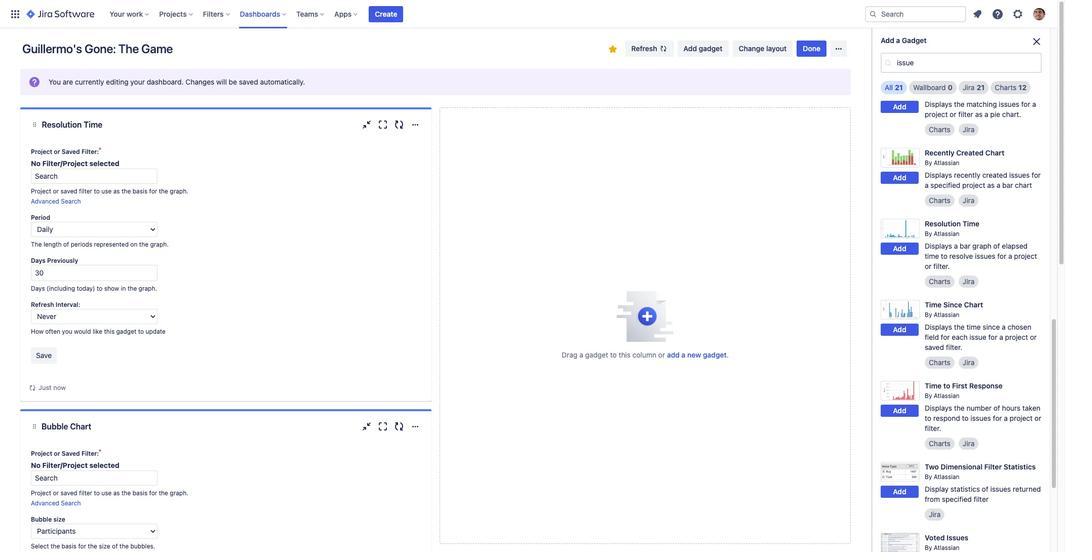 Task type: vqa. For each thing, say whether or not it's contained in the screenshot.


Task type: describe. For each thing, give the bounding box(es) containing it.
length
[[44, 241, 62, 248]]

project or saved filter: for period
[[31, 148, 99, 156]]

in for labels
[[979, 39, 984, 48]]

labels
[[958, 39, 977, 48]]

represented
[[94, 241, 129, 248]]

issue inside by atlassian jira issue labels in a gadget
[[939, 39, 956, 48]]

select the basis for the size of the bubbles.
[[31, 542, 155, 550]]

project or saved filter to use as the basis for the graph. advanced search for represented
[[31, 187, 188, 205]]

filter inside pie chart by atlassian displays the matching issues for a project or filter as a pie chart.
[[958, 110, 973, 119]]

apps button
[[331, 6, 362, 22]]

you
[[49, 77, 61, 86]]

project inside resolution time by atlassian displays a bar graph of elapsed time to resolve issues for a project or filter.
[[1014, 252, 1037, 260]]

recently created chart by atlassian displays recently created issues for a specified project as a bar chart
[[925, 148, 1041, 189]]

days for days (including today) to show in the graph.
[[31, 285, 45, 292]]

your work
[[110, 9, 143, 18]]

from
[[925, 495, 940, 503]]

displays inside pie chart by atlassian displays the matching issues for a project or filter as a pie chart.
[[925, 100, 952, 108]]

filter. for since
[[946, 343, 963, 352]]

wallboard 0
[[913, 83, 953, 92]]

displays inside time to first response by atlassian displays the number of hours taken to respond to issues for a project or filter.
[[925, 404, 952, 412]]

the inside pie chart by atlassian displays the matching issues for a project or filter as a pie chart.
[[954, 100, 965, 108]]

project inside time to first response by atlassian displays the number of hours taken to respond to issues for a project or filter.
[[1010, 414, 1033, 422]]

charts left 12
[[995, 83, 1017, 92]]

add for time to first response
[[893, 406, 907, 415]]

or inside resolution time by atlassian displays a bar graph of elapsed time to resolve issues for a project or filter.
[[925, 262, 932, 270]]

21 for jira 21
[[977, 83, 985, 92]]

add button for two dimensional filter statistics
[[881, 486, 919, 498]]

recently
[[925, 148, 955, 157]]

atlassian inside by atlassian jira issue labels in a gadget
[[934, 27, 960, 35]]

chart.
[[1002, 110, 1021, 119]]

of inside resolution time region
[[63, 241, 69, 248]]

issue inside time since chart by atlassian displays the time since a chosen field for each issue for a project or saved filter.
[[970, 333, 987, 341]]

2 project from the top
[[31, 187, 51, 195]]

no filter/project selected for period
[[31, 159, 119, 168]]

jira up first
[[963, 358, 975, 367]]

update
[[146, 328, 166, 335]]

jira down recently
[[963, 196, 975, 205]]

by inside pie chart by atlassian displays the matching issues for a project or filter as a pie chart.
[[925, 88, 932, 96]]

refresh image
[[659, 45, 667, 53]]

since
[[983, 323, 1000, 331]]

of inside time to first response by atlassian displays the number of hours taken to respond to issues for a project or filter.
[[994, 404, 1000, 412]]

0
[[948, 83, 953, 92]]

search for period
[[61, 198, 81, 205]]

teams
[[296, 9, 318, 18]]

graph
[[973, 242, 992, 250]]

would
[[74, 328, 91, 335]]

drag
[[562, 351, 578, 359]]

jira up pie
[[929, 54, 941, 63]]

projects
[[159, 9, 187, 18]]

guillermo's
[[22, 42, 82, 56]]

created
[[983, 171, 1007, 179]]

atlassian inside recently created chart by atlassian displays recently created issues for a specified project as a bar chart
[[934, 159, 960, 167]]

time to first response image
[[881, 381, 920, 401]]

add button for resolution time
[[881, 243, 919, 255]]

by inside time to first response by atlassian displays the number of hours taken to respond to issues for a project or filter.
[[925, 392, 932, 400]]

add button for recently created chart
[[881, 172, 919, 184]]

gadget right 'new'
[[703, 351, 727, 359]]

response
[[969, 381, 1003, 390]]

days for days previously
[[31, 257, 46, 264]]

a inside time to first response by atlassian displays the number of hours taken to respond to issues for a project or filter.
[[1004, 414, 1008, 422]]

add up pie chart image
[[893, 42, 907, 50]]

search field for the
[[31, 471, 158, 486]]

returned
[[1013, 485, 1041, 493]]

your work button
[[106, 6, 153, 22]]

charts 12
[[995, 83, 1027, 92]]

your profile and settings image
[[1033, 8, 1045, 20]]

saved inside time since chart by atlassian displays the time since a chosen field for each issue for a project or saved filter.
[[925, 343, 944, 352]]

more dashboard actions image
[[833, 43, 845, 55]]

refresh button
[[625, 41, 674, 57]]

on
[[130, 241, 138, 248]]

project or saved filter: for bubble size
[[31, 450, 99, 457]]

statistics
[[1004, 462, 1036, 471]]

search field inside banner
[[865, 6, 966, 22]]

advanced search link for bubble size
[[31, 499, 81, 507]]

chart inside pie chart by atlassian displays the matching issues for a project or filter as a pie chart.
[[937, 77, 956, 86]]

your
[[130, 77, 145, 86]]

you
[[62, 328, 72, 335]]

issues inside recently created chart by atlassian displays recently created issues for a specified project as a bar chart
[[1009, 171, 1030, 179]]

issues inside two dimensional filter statistics by atlassian display statistics of issues returned from specified filter
[[991, 485, 1011, 493]]

jira up created
[[963, 125, 975, 134]]

4 project from the top
[[31, 489, 51, 497]]

by inside resolution time by atlassian displays a bar graph of elapsed time to resolve issues for a project or filter.
[[925, 230, 932, 238]]

project inside pie chart by atlassian displays the matching issues for a project or filter as a pie chart.
[[925, 110, 948, 119]]

bar inside recently created chart by atlassian displays recently created issues for a specified project as a bar chart
[[1002, 181, 1013, 189]]

atlassian inside resolution time by atlassian displays a bar graph of elapsed time to resolve issues for a project or filter.
[[934, 230, 960, 238]]

bubble for bubble chart
[[42, 422, 68, 431]]

filters button
[[200, 6, 234, 22]]

dashboard.
[[147, 77, 184, 86]]

days (including today) to show in the graph.
[[31, 285, 157, 292]]

how often you would like this gadget to update
[[31, 328, 166, 335]]

are
[[63, 77, 73, 86]]

since
[[944, 300, 962, 309]]

gadget inside add gadget button
[[699, 44, 723, 53]]

pie
[[925, 77, 935, 86]]

be
[[229, 77, 237, 86]]

resolution time image
[[881, 219, 920, 239]]

resolution time region
[[28, 140, 423, 393]]

for inside time to first response by atlassian displays the number of hours taken to respond to issues for a project or filter.
[[993, 414, 1002, 422]]

to inside resolution time by atlassian displays a bar graph of elapsed time to resolve issues for a project or filter.
[[941, 252, 948, 260]]

two dimensional filter statistics by atlassian display statistics of issues returned from specified filter
[[925, 462, 1041, 503]]

gadget inside resolution time region
[[116, 328, 136, 335]]

select
[[31, 542, 49, 550]]

or inside pie chart by atlassian displays the matching issues for a project or filter as a pie chart.
[[950, 110, 957, 119]]

jira down from
[[929, 510, 941, 519]]

display
[[925, 485, 949, 493]]

issues inside time to first response by atlassian displays the number of hours taken to respond to issues for a project or filter.
[[971, 414, 991, 422]]

recently
[[954, 171, 981, 179]]

taken
[[1023, 404, 1041, 412]]

gadget inside by atlassian jira issue labels in a gadget
[[992, 39, 1016, 48]]

resolution for resolution time
[[42, 120, 82, 129]]

or inside time to first response by atlassian displays the number of hours taken to respond to issues for a project or filter.
[[1035, 414, 1041, 422]]

add up all
[[881, 36, 894, 45]]

gone:
[[85, 42, 116, 56]]

done
[[803, 44, 821, 53]]

maximize bubble chart image
[[377, 420, 389, 433]]

charts for chart
[[929, 125, 951, 134]]

done link
[[797, 41, 827, 57]]

21 for all 21
[[895, 83, 903, 92]]

filter
[[984, 462, 1002, 471]]

today)
[[77, 285, 95, 292]]

chart
[[1015, 181, 1032, 189]]

selected for bubble size
[[89, 461, 119, 470]]

resolution time by atlassian displays a bar graph of elapsed time to resolve issues for a project or filter.
[[925, 219, 1037, 270]]

apps
[[334, 9, 352, 18]]

previously
[[47, 257, 78, 264]]

basis for the
[[133, 489, 147, 497]]

more actions for resolution time gadget image
[[409, 119, 421, 131]]

add for time since chart
[[893, 325, 907, 334]]

drag a gadget to this column or add a new gadget .
[[562, 351, 729, 359]]

add a gadget
[[881, 36, 927, 45]]

add button for time to first response
[[881, 405, 919, 417]]

saved inside resolution time region
[[61, 187, 77, 195]]

number
[[967, 404, 992, 412]]

time to first response by atlassian displays the number of hours taken to respond to issues for a project or filter.
[[925, 381, 1041, 433]]

will
[[216, 77, 227, 86]]

for inside recently created chart by atlassian displays recently created issues for a specified project as a bar chart
[[1032, 171, 1041, 179]]

the inside time since chart by atlassian displays the time since a chosen field for each issue for a project or saved filter.
[[954, 323, 965, 331]]

pie chart image
[[881, 77, 920, 97]]

advanced for period
[[31, 198, 59, 205]]

filter: for period
[[81, 148, 99, 156]]

teams button
[[293, 6, 328, 22]]

interval:
[[56, 301, 80, 308]]

no filter/project selected for bubble size
[[31, 461, 119, 470]]

add button for time since chart
[[881, 324, 919, 336]]

first
[[952, 381, 968, 390]]

search for bubble size
[[61, 499, 81, 507]]

(including
[[47, 285, 75, 292]]

0 horizontal spatial gadget
[[902, 36, 927, 45]]

basis for graph.
[[133, 187, 147, 195]]

change layout button
[[733, 41, 793, 57]]

1 horizontal spatial this
[[619, 351, 631, 359]]

2 vertical spatial basis
[[62, 542, 77, 550]]

change layout
[[739, 44, 787, 53]]

column
[[633, 351, 657, 359]]

respond
[[933, 414, 960, 422]]

guillermo's gone: the game
[[22, 42, 173, 56]]

resolve
[[950, 252, 973, 260]]

resolution for resolution time by atlassian displays a bar graph of elapsed time to resolve issues for a project or filter.
[[925, 219, 961, 228]]

add for recently created chart
[[893, 173, 907, 182]]

primary element
[[6, 0, 865, 28]]

search field for graph.
[[31, 169, 158, 184]]

filter inside resolution time region
[[79, 187, 92, 195]]

days previously
[[31, 257, 78, 264]]

chart inside time since chart by atlassian displays the time since a chosen field for each issue for a project or saved filter.
[[964, 300, 983, 309]]

filters
[[203, 9, 224, 18]]

projects button
[[156, 6, 197, 22]]

charts for created
[[929, 196, 951, 205]]

time inside time to first response by atlassian displays the number of hours taken to respond to issues for a project or filter.
[[925, 381, 942, 390]]

add button for pie chart
[[881, 101, 919, 113]]

minimize bubble chart image
[[361, 420, 373, 433]]

use for the
[[101, 489, 112, 497]]

this inside resolution time region
[[104, 328, 115, 335]]

often
[[45, 328, 60, 335]]

as inside resolution time region
[[113, 187, 120, 195]]

pie
[[990, 110, 1000, 119]]

just
[[38, 383, 52, 392]]

filter. inside resolution time by atlassian displays a bar graph of elapsed time to resolve issues for a project or filter.
[[934, 262, 950, 270]]

advanced for bubble size
[[31, 499, 59, 507]]

by inside recently created chart by atlassian displays recently created issues for a specified project as a bar chart
[[925, 159, 932, 167]]

banner containing your work
[[0, 0, 1058, 28]]

voted issues by atlassian
[[925, 533, 969, 552]]

filter/project for period
[[42, 159, 88, 168]]

search image
[[869, 10, 877, 18]]

the length of periods represented on the graph.
[[31, 241, 169, 248]]

12
[[1019, 83, 1027, 92]]

advanced search link for period
[[31, 198, 81, 205]]



Task type: locate. For each thing, give the bounding box(es) containing it.
2 vertical spatial search field
[[31, 471, 158, 486]]

0 horizontal spatial in
[[121, 285, 126, 292]]

1 vertical spatial advanced search link
[[31, 499, 81, 507]]

4 atlassian from the top
[[934, 230, 960, 238]]

project
[[31, 148, 52, 156], [31, 187, 51, 195], [31, 450, 52, 457], [31, 489, 51, 497]]

1 vertical spatial bar
[[960, 242, 971, 250]]

like
[[93, 328, 102, 335]]

jira down resolve
[[963, 277, 975, 286]]

search inside resolution time region
[[61, 198, 81, 205]]

charts for since
[[929, 358, 951, 367]]

in inside by atlassian jira issue labels in a gadget
[[979, 39, 984, 48]]

0 horizontal spatial this
[[104, 328, 115, 335]]

1 project or saved filter: from the top
[[31, 148, 99, 156]]

all
[[885, 83, 893, 92]]

issue
[[939, 39, 956, 48], [970, 333, 987, 341]]

of inside resolution time by atlassian displays a bar graph of elapsed time to resolve issues for a project or filter.
[[994, 242, 1000, 250]]

of
[[63, 241, 69, 248], [994, 242, 1000, 250], [994, 404, 1000, 412], [982, 485, 989, 493], [112, 542, 118, 550]]

project inside recently created chart by atlassian displays recently created issues for a specified project as a bar chart
[[962, 181, 985, 189]]

period
[[31, 214, 50, 221]]

size up select the basis for the size of the bubbles.
[[53, 516, 65, 523]]

just now
[[38, 383, 66, 392]]

use
[[101, 187, 112, 195], [101, 489, 112, 497]]

or inside time since chart by atlassian displays the time since a chosen field for each issue for a project or saved filter.
[[1030, 333, 1037, 341]]

change
[[739, 44, 765, 53]]

1 21 from the left
[[895, 83, 903, 92]]

project or saved filter to use as the basis for the graph. advanced search inside resolution time region
[[31, 187, 188, 205]]

or
[[950, 110, 957, 119], [54, 148, 60, 156], [53, 187, 59, 195], [925, 262, 932, 270], [1030, 333, 1037, 341], [658, 351, 665, 359], [1035, 414, 1041, 422], [54, 450, 60, 457], [53, 489, 59, 497]]

0 vertical spatial in
[[979, 39, 984, 48]]

1 displays from the top
[[925, 100, 952, 108]]

gadget
[[699, 44, 723, 53], [116, 328, 136, 335], [585, 351, 608, 359], [703, 351, 727, 359]]

recently created chart image
[[881, 148, 920, 168]]

Search field
[[865, 6, 966, 22], [31, 169, 158, 184], [31, 471, 158, 486]]

bar
[[1002, 181, 1013, 189], [960, 242, 971, 250]]

jira up dimensional
[[963, 439, 975, 448]]

21
[[895, 83, 903, 92], [977, 83, 985, 92]]

1 project from the top
[[31, 148, 52, 156]]

time since chart image
[[881, 300, 920, 320]]

2 no from the top
[[31, 461, 41, 470]]

1 vertical spatial time
[[967, 323, 981, 331]]

0 vertical spatial filter/project
[[42, 159, 88, 168]]

3 atlassian from the top
[[934, 159, 960, 167]]

no for period
[[31, 159, 41, 168]]

specified inside recently created chart by atlassian displays recently created issues for a specified project as a bar chart
[[931, 181, 961, 189]]

time inside resolution time by atlassian displays a bar graph of elapsed time to resolve issues for a project or filter.
[[963, 219, 980, 228]]

filter: down bubble chart
[[81, 450, 99, 457]]

pie chart by atlassian displays the matching issues for a project or filter as a pie chart.
[[925, 77, 1036, 119]]

in inside resolution time region
[[121, 285, 126, 292]]

displays inside recently created chart by atlassian displays recently created issues for a specified project as a bar chart
[[925, 171, 952, 179]]

filter.
[[934, 262, 950, 270], [946, 343, 963, 352], [925, 424, 941, 433]]

project down elapsed
[[1014, 252, 1037, 260]]

for inside pie chart by atlassian displays the matching issues for a project or filter as a pie chart.
[[1021, 100, 1030, 108]]

atlassian
[[934, 27, 960, 35], [934, 88, 960, 96], [934, 159, 960, 167], [934, 230, 960, 238], [934, 311, 960, 319], [934, 392, 960, 400], [934, 473, 960, 481], [934, 544, 960, 552]]

2 add button from the top
[[881, 101, 919, 113]]

atlassian down since
[[934, 311, 960, 319]]

jira 21
[[963, 83, 985, 92]]

a inside by atlassian jira issue labels in a gadget
[[986, 39, 990, 48]]

specified down recently
[[931, 181, 961, 189]]

hours
[[1002, 404, 1021, 412]]

filter. inside time since chart by atlassian displays the time since a chosen field for each issue for a project or saved filter.
[[946, 343, 963, 352]]

jira software image
[[26, 8, 94, 20], [26, 8, 94, 20]]

1 vertical spatial use
[[101, 489, 112, 497]]

displays inside time since chart by atlassian displays the time since a chosen field for each issue for a project or saved filter.
[[925, 323, 952, 331]]

time inside resolution time by atlassian displays a bar graph of elapsed time to resolve issues for a project or filter.
[[925, 252, 939, 260]]

displays
[[925, 100, 952, 108], [925, 171, 952, 179], [925, 242, 952, 250], [925, 323, 952, 331], [925, 404, 952, 412]]

1 filter: from the top
[[81, 148, 99, 156]]

refresh inside button
[[631, 44, 657, 53]]

time down currently
[[84, 120, 102, 129]]

1 vertical spatial no filter/project selected
[[31, 461, 119, 470]]

search up 'periods'
[[61, 198, 81, 205]]

2 21 from the left
[[977, 83, 985, 92]]

appswitcher icon image
[[9, 8, 21, 20]]

21 right all
[[895, 83, 903, 92]]

displays up resolve
[[925, 242, 952, 250]]

filter. down respond at the bottom right
[[925, 424, 941, 433]]

1 saved from the top
[[62, 148, 80, 156]]

0 vertical spatial resolution
[[42, 120, 82, 129]]

saved
[[239, 77, 258, 86], [61, 187, 77, 195], [925, 343, 944, 352], [61, 489, 77, 497]]

1 atlassian from the top
[[934, 27, 960, 35]]

None submit
[[31, 347, 57, 364]]

0 vertical spatial project or saved filter to use as the basis for the graph. advanced search
[[31, 187, 188, 205]]

by down pie
[[925, 88, 932, 96]]

two dimensional filter statistics image
[[881, 462, 920, 482]]

1 horizontal spatial refresh
[[631, 44, 657, 53]]

project down "wallboard 0"
[[925, 110, 948, 119]]

new
[[687, 351, 701, 359]]

1 vertical spatial project or saved filter:
[[31, 450, 99, 457]]

atlassian down pie
[[934, 88, 960, 96]]

create
[[375, 9, 397, 18]]

atlassian up the labels
[[934, 27, 960, 35]]

charts for time
[[929, 277, 951, 286]]

issues down number
[[971, 414, 991, 422]]

by inside by atlassian jira issue labels in a gadget
[[925, 27, 932, 35]]

project or saved filter to use as the basis for the graph. advanced search for the
[[31, 489, 188, 507]]

add button
[[881, 40, 919, 52], [881, 101, 919, 113], [881, 172, 919, 184], [881, 243, 919, 255], [881, 324, 919, 336], [881, 405, 919, 417], [881, 486, 919, 498]]

atlassian up resolve
[[934, 230, 960, 238]]

displays up respond at the bottom right
[[925, 404, 952, 412]]

of right length on the left
[[63, 241, 69, 248]]

0 vertical spatial search field
[[865, 6, 966, 22]]

bubble down the just now
[[42, 422, 68, 431]]

1 vertical spatial in
[[121, 285, 126, 292]]

the right gone: at the top
[[118, 42, 139, 56]]

2 by from the top
[[925, 88, 932, 96]]

specified down statistics in the bottom of the page
[[942, 495, 972, 503]]

issues down graph
[[975, 252, 996, 260]]

gadget up pie
[[902, 36, 927, 45]]

by inside two dimensional filter statistics by atlassian display statistics of issues returned from specified filter
[[925, 473, 932, 481]]

1 vertical spatial issue
[[970, 333, 987, 341]]

filter. for to
[[925, 424, 941, 433]]

1 advanced search link from the top
[[31, 198, 81, 205]]

time
[[925, 252, 939, 260], [967, 323, 981, 331]]

1 horizontal spatial bar
[[1002, 181, 1013, 189]]

project down bubble chart
[[31, 450, 52, 457]]

project up period
[[31, 187, 51, 195]]

add down resolution time image
[[893, 244, 907, 253]]

atlassian inside time to first response by atlassian displays the number of hours taken to respond to issues for a project or filter.
[[934, 392, 960, 400]]

resolution up resolve
[[925, 219, 961, 228]]

bar left chart
[[1002, 181, 1013, 189]]

5 displays from the top
[[925, 404, 952, 412]]

add
[[667, 351, 680, 359]]

filter/project for bubble size
[[42, 461, 88, 470]]

resolution
[[42, 120, 82, 129], [925, 219, 961, 228]]

0 vertical spatial filter:
[[81, 148, 99, 156]]

1 vertical spatial filter.
[[946, 343, 963, 352]]

0 vertical spatial refresh
[[631, 44, 657, 53]]

advanced
[[31, 198, 59, 205], [31, 499, 59, 507]]

1 use from the top
[[101, 187, 112, 195]]

add button down time to first response image
[[881, 405, 919, 417]]

by inside time since chart by atlassian displays the time since a chosen field for each issue for a project or saved filter.
[[925, 311, 932, 319]]

you are currently editing your dashboard. changes will be saved automatically.
[[49, 77, 305, 86]]

0 vertical spatial selected
[[89, 159, 119, 168]]

all 21
[[885, 83, 903, 92]]

field
[[925, 333, 939, 341]]

1 vertical spatial the
[[31, 241, 42, 248]]

create button
[[369, 6, 403, 22]]

1 horizontal spatial in
[[979, 39, 984, 48]]

refresh resolution time image
[[393, 119, 405, 131]]

add button up pie chart image
[[881, 40, 919, 52]]

1 vertical spatial days
[[31, 285, 45, 292]]

this
[[104, 328, 115, 335], [619, 351, 631, 359]]

1 advanced from the top
[[31, 198, 59, 205]]

atlassian inside time since chart by atlassian displays the time since a chosen field for each issue for a project or saved filter.
[[934, 311, 960, 319]]

automatically.
[[260, 77, 305, 86]]

1 no filter/project selected from the top
[[31, 159, 119, 168]]

as inside pie chart by atlassian displays the matching issues for a project or filter as a pie chart.
[[975, 110, 983, 119]]

changes
[[186, 77, 214, 86]]

1 horizontal spatial resolution
[[925, 219, 961, 228]]

3 by from the top
[[925, 159, 932, 167]]

gadget down help icon
[[992, 39, 1016, 48]]

gadget right drag
[[585, 351, 608, 359]]

jira
[[925, 39, 937, 48], [929, 54, 941, 63], [963, 83, 975, 92], [963, 125, 975, 134], [963, 196, 975, 205], [963, 277, 975, 286], [963, 358, 975, 367], [963, 439, 975, 448], [929, 510, 941, 519]]

1 horizontal spatial gadget
[[992, 39, 1016, 48]]

displays up field
[[925, 323, 952, 331]]

0 vertical spatial no
[[31, 159, 41, 168]]

game
[[141, 42, 173, 56]]

1 vertical spatial basis
[[133, 489, 147, 497]]

now
[[53, 383, 66, 392]]

0 vertical spatial bubble
[[42, 422, 68, 431]]

of left bubbles.
[[112, 542, 118, 550]]

1 vertical spatial filter/project
[[42, 461, 88, 470]]

1 vertical spatial specified
[[942, 495, 972, 503]]

for inside resolution time by atlassian displays a bar graph of elapsed time to resolve issues for a project or filter.
[[998, 252, 1007, 260]]

1 vertical spatial search field
[[31, 169, 158, 184]]

size
[[53, 516, 65, 523], [99, 542, 110, 550]]

4 by from the top
[[925, 230, 932, 238]]

selected inside resolution time region
[[89, 159, 119, 168]]

banner
[[0, 0, 1058, 28]]

3 displays from the top
[[925, 242, 952, 250]]

bar up resolve
[[960, 242, 971, 250]]

5 by from the top
[[925, 311, 932, 319]]

atlassian inside voted issues by atlassian
[[934, 544, 960, 552]]

basis inside resolution time region
[[133, 187, 147, 195]]

charts up two
[[929, 439, 951, 448]]

project or saved filter: inside resolution time region
[[31, 148, 99, 156]]

0 horizontal spatial time
[[925, 252, 939, 260]]

2 search from the top
[[61, 499, 81, 507]]

add down time since chart image
[[893, 325, 907, 334]]

project down hours
[[1010, 414, 1033, 422]]

0 horizontal spatial issue
[[939, 39, 956, 48]]

add down recently created chart image
[[893, 173, 907, 182]]

5 atlassian from the top
[[934, 311, 960, 319]]

4 displays from the top
[[925, 323, 952, 331]]

use for represented
[[101, 187, 112, 195]]

add inside button
[[684, 44, 697, 53]]

2 selected from the top
[[89, 461, 119, 470]]

charts for to
[[929, 439, 951, 448]]

1 no from the top
[[31, 159, 41, 168]]

advanced inside resolution time region
[[31, 198, 59, 205]]

bubble for bubble size
[[31, 516, 52, 523]]

resolution down are
[[42, 120, 82, 129]]

issues
[[947, 533, 969, 542]]

of inside two dimensional filter statistics by atlassian display statistics of issues returned from specified filter
[[982, 485, 989, 493]]

no filter/project selected
[[31, 159, 119, 168], [31, 461, 119, 470]]

atlassian down issues
[[934, 544, 960, 552]]

project inside time since chart by atlassian displays the time since a chosen field for each issue for a project or saved filter.
[[1005, 333, 1028, 341]]

2 use from the top
[[101, 489, 112, 497]]

displays inside resolution time by atlassian displays a bar graph of elapsed time to resolve issues for a project or filter.
[[925, 242, 952, 250]]

2 project or saved filter: from the top
[[31, 450, 99, 457]]

project down recently
[[962, 181, 985, 189]]

add for pie chart
[[893, 103, 907, 111]]

by
[[925, 27, 932, 35], [925, 88, 932, 96], [925, 159, 932, 167], [925, 230, 932, 238], [925, 311, 932, 319], [925, 392, 932, 400], [925, 473, 932, 481], [925, 544, 932, 552]]

chart
[[937, 77, 956, 86], [986, 148, 1005, 157], [964, 300, 983, 309], [70, 422, 91, 431]]

charts
[[995, 83, 1017, 92], [929, 125, 951, 134], [929, 196, 951, 205], [929, 277, 951, 286], [929, 358, 951, 367], [929, 439, 951, 448]]

1 vertical spatial saved
[[62, 450, 80, 457]]

2 advanced from the top
[[31, 499, 59, 507]]

none submit inside resolution time region
[[31, 347, 57, 364]]

by down voted
[[925, 544, 932, 552]]

atlassian inside pie chart by atlassian displays the matching issues for a project or filter as a pie chart.
[[934, 88, 960, 96]]

by right resolution time image
[[925, 230, 932, 238]]

1 vertical spatial bubble
[[31, 516, 52, 523]]

refresh for refresh
[[631, 44, 657, 53]]

advanced search link up period
[[31, 198, 81, 205]]

for inside resolution time region
[[149, 187, 157, 195]]

refresh left "refresh" image
[[631, 44, 657, 53]]

add gadget img image
[[617, 291, 674, 342]]

1 vertical spatial selected
[[89, 461, 119, 470]]

refresh bubble chart image
[[393, 420, 405, 433]]

voted
[[925, 533, 945, 542]]

the inside time to first response by atlassian displays the number of hours taken to respond to issues for a project or filter.
[[954, 404, 965, 412]]

advanced search link inside resolution time region
[[31, 198, 81, 205]]

project down 'resolution time'
[[31, 148, 52, 156]]

issue left the labels
[[939, 39, 956, 48]]

by right time to first response image
[[925, 392, 932, 400]]

0 vertical spatial filter.
[[934, 262, 950, 270]]

1 horizontal spatial time
[[967, 323, 981, 331]]

matching
[[967, 100, 997, 108]]

filter/project inside resolution time region
[[42, 159, 88, 168]]

0 vertical spatial advanced
[[31, 198, 59, 205]]

0 horizontal spatial size
[[53, 516, 65, 523]]

0 vertical spatial bar
[[1002, 181, 1013, 189]]

1 vertical spatial project or saved filter to use as the basis for the graph. advanced search
[[31, 489, 188, 507]]

jira inside by atlassian jira issue labels in a gadget
[[925, 39, 937, 48]]

in right the labels
[[979, 39, 984, 48]]

voted issues image
[[881, 533, 920, 552]]

how
[[31, 328, 44, 335]]

Days Previously text field
[[31, 265, 158, 281]]

add for resolution time
[[893, 244, 907, 253]]

time inside time since chart by atlassian displays the time since a chosen field for each issue for a project or saved filter.
[[925, 300, 942, 309]]

time
[[84, 120, 102, 129], [963, 219, 980, 228], [925, 300, 942, 309], [925, 381, 942, 390]]

filter: for bubble size
[[81, 450, 99, 457]]

chart inside recently created chart by atlassian displays recently created issues for a specified project as a bar chart
[[986, 148, 1005, 157]]

add button down resolution time image
[[881, 243, 919, 255]]

time up each
[[967, 323, 981, 331]]

2 project or saved filter to use as the basis for the graph. advanced search from the top
[[31, 489, 188, 507]]

refresh for refresh interval:
[[31, 301, 54, 308]]

1 selected from the top
[[89, 159, 119, 168]]

0 vertical spatial this
[[104, 328, 115, 335]]

two
[[925, 462, 939, 471]]

2 no filter/project selected from the top
[[31, 461, 119, 470]]

by inside voted issues by atlassian
[[925, 544, 932, 552]]

0 vertical spatial basis
[[133, 187, 147, 195]]

0 horizontal spatial bar
[[960, 242, 971, 250]]

1 vertical spatial this
[[619, 351, 631, 359]]

this right the like
[[104, 328, 115, 335]]

charts up since
[[929, 277, 951, 286]]

0 vertical spatial saved
[[62, 148, 80, 156]]

filter inside two dimensional filter statistics by atlassian display statistics of issues returned from specified filter
[[974, 495, 989, 503]]

1 days from the top
[[31, 257, 46, 264]]

1 horizontal spatial size
[[99, 542, 110, 550]]

0 vertical spatial days
[[31, 257, 46, 264]]

gadget
[[902, 36, 927, 45], [992, 39, 1016, 48]]

your
[[110, 9, 125, 18]]

issues inside resolution time by atlassian displays a bar graph of elapsed time to resolve issues for a project or filter.
[[975, 252, 996, 260]]

project
[[925, 110, 948, 119], [962, 181, 985, 189], [1014, 252, 1037, 260], [1005, 333, 1028, 341], [1010, 414, 1033, 422]]

add right "refresh" image
[[684, 44, 697, 53]]

0 vertical spatial size
[[53, 516, 65, 523]]

resolution inside resolution time by atlassian displays a bar graph of elapsed time to resolve issues for a project or filter.
[[925, 219, 961, 228]]

advanced search link
[[31, 198, 81, 205], [31, 499, 81, 507]]

minimize resolution time image
[[361, 119, 373, 131]]

notifications image
[[972, 8, 984, 20]]

atlassian down first
[[934, 392, 960, 400]]

add button down recently created chart image
[[881, 172, 919, 184]]

7 add button from the top
[[881, 486, 919, 498]]

filter. inside time to first response by atlassian displays the number of hours taken to respond to issues for a project or filter.
[[925, 424, 941, 433]]

add button down pie chart image
[[881, 101, 919, 113]]

8 atlassian from the top
[[934, 544, 960, 552]]

4 add button from the top
[[881, 243, 919, 255]]

2 filter: from the top
[[81, 450, 99, 457]]

0 vertical spatial no filter/project selected
[[31, 159, 119, 168]]

1 horizontal spatial issue
[[970, 333, 987, 341]]

filter: inside resolution time region
[[81, 148, 99, 156]]

0 vertical spatial use
[[101, 187, 112, 195]]

each
[[952, 333, 968, 341]]

2 vertical spatial filter.
[[925, 424, 941, 433]]

search
[[61, 198, 81, 205], [61, 499, 81, 507]]

6 atlassian from the top
[[934, 392, 960, 400]]

dashboards
[[240, 9, 280, 18]]

0 horizontal spatial 21
[[895, 83, 903, 92]]

advanced search link up bubble size
[[31, 499, 81, 507]]

1 vertical spatial search
[[61, 499, 81, 507]]

1 vertical spatial filter:
[[81, 450, 99, 457]]

star guillermo's gone: the game image
[[607, 43, 619, 55]]

2 atlassian from the top
[[934, 88, 960, 96]]

saved down 'resolution time'
[[62, 148, 80, 156]]

filter/project down 'resolution time'
[[42, 159, 88, 168]]

0 vertical spatial the
[[118, 42, 139, 56]]

1 by from the top
[[925, 27, 932, 35]]

no for bubble size
[[31, 461, 41, 470]]

saved inside resolution time region
[[62, 148, 80, 156]]

issues inside pie chart by atlassian displays the matching issues for a project or filter as a pie chart.
[[999, 100, 1020, 108]]

periods
[[71, 241, 92, 248]]

1 vertical spatial advanced
[[31, 499, 59, 507]]

no filter/project selected inside resolution time region
[[31, 159, 119, 168]]

0 horizontal spatial refresh
[[31, 301, 54, 308]]

an arrow curved in a circular way on the button that refreshes the dashboard image
[[28, 384, 36, 392]]

displays down "wallboard 0"
[[925, 100, 952, 108]]

add down pie chart image
[[893, 103, 907, 111]]

no inside resolution time region
[[31, 159, 41, 168]]

search up bubble size
[[61, 499, 81, 507]]

1 vertical spatial no
[[31, 461, 41, 470]]

project or saved filter:
[[31, 148, 99, 156], [31, 450, 99, 457]]

1 horizontal spatial the
[[118, 42, 139, 56]]

no
[[31, 159, 41, 168], [31, 461, 41, 470]]

1 project or saved filter to use as the basis for the graph. advanced search from the top
[[31, 187, 188, 205]]

settings image
[[1012, 8, 1024, 20]]

the left length on the left
[[31, 241, 42, 248]]

gadget left change
[[699, 44, 723, 53]]

saved for period
[[62, 148, 80, 156]]

in for show
[[121, 285, 126, 292]]

time left resolve
[[925, 252, 939, 260]]

3 add button from the top
[[881, 172, 919, 184]]

bar inside resolution time by atlassian displays a bar graph of elapsed time to resolve issues for a project or filter.
[[960, 242, 971, 250]]

0 vertical spatial project or saved filter:
[[31, 148, 99, 156]]

5 add button from the top
[[881, 324, 919, 336]]

work
[[127, 9, 143, 18]]

filter/project down bubble chart
[[42, 461, 88, 470]]

0 vertical spatial advanced search link
[[31, 198, 81, 205]]

jira right 0
[[963, 83, 975, 92]]

add for two dimensional filter statistics
[[893, 488, 907, 496]]

specified inside two dimensional filter statistics by atlassian display statistics of issues returned from specified filter
[[942, 495, 972, 503]]

1 search from the top
[[61, 198, 81, 205]]

use inside resolution time region
[[101, 187, 112, 195]]

6 add button from the top
[[881, 405, 919, 417]]

dimensional
[[941, 462, 983, 471]]

elapsed
[[1002, 242, 1028, 250]]

charts down field
[[929, 358, 951, 367]]

1 vertical spatial refresh
[[31, 301, 54, 308]]

8 by from the top
[[925, 544, 932, 552]]

in
[[979, 39, 984, 48], [121, 285, 126, 292]]

as inside recently created chart by atlassian displays recently created issues for a specified project as a bar chart
[[987, 181, 995, 189]]

jira left the labels
[[925, 39, 937, 48]]

3 project from the top
[[31, 450, 52, 457]]

time inside time since chart by atlassian displays the time since a chosen field for each issue for a project or saved filter.
[[967, 323, 981, 331]]

in right the show
[[121, 285, 126, 292]]

1 add button from the top
[[881, 40, 919, 52]]

add gadget button
[[678, 41, 729, 57]]

add down time to first response image
[[893, 406, 907, 415]]

time up graph
[[963, 219, 980, 228]]

0 vertical spatial issue
[[939, 39, 956, 48]]

7 by from the top
[[925, 473, 932, 481]]

statistics
[[951, 485, 980, 493]]

time since chart by atlassian displays the time since a chosen field for each issue for a project or saved filter.
[[925, 300, 1037, 352]]

2 advanced search link from the top
[[31, 499, 81, 507]]

1 filter/project from the top
[[42, 159, 88, 168]]

selected for period
[[89, 159, 119, 168]]

0 horizontal spatial the
[[31, 241, 42, 248]]

1 horizontal spatial 21
[[977, 83, 985, 92]]

add a new gadget button
[[667, 350, 727, 360]]

this left column
[[619, 351, 631, 359]]

atlassian down recently
[[934, 159, 960, 167]]

by down two
[[925, 473, 932, 481]]

2 displays from the top
[[925, 171, 952, 179]]

saved for bubble size
[[62, 450, 80, 457]]

issues up chart
[[1009, 171, 1030, 179]]

displays down recently
[[925, 171, 952, 179]]

filter. down each
[[946, 343, 963, 352]]

search field inside resolution time region
[[31, 169, 158, 184]]

to
[[94, 187, 100, 195], [941, 252, 948, 260], [97, 285, 103, 292], [138, 328, 144, 335], [610, 351, 617, 359], [944, 381, 950, 390], [925, 414, 931, 422], [962, 414, 969, 422], [94, 489, 100, 497]]

1 vertical spatial size
[[99, 542, 110, 550]]

.
[[727, 351, 729, 359]]

resolution time
[[42, 120, 102, 129]]

close icon image
[[1031, 35, 1043, 48]]

add down two dimensional filter statistics image
[[893, 488, 907, 496]]

0 horizontal spatial resolution
[[42, 120, 82, 129]]

as
[[975, 110, 983, 119], [987, 181, 995, 189], [113, 187, 120, 195], [113, 489, 120, 497]]

add button down two dimensional filter statistics image
[[881, 486, 919, 498]]

help image
[[992, 8, 1004, 20]]

refresh inside resolution time region
[[31, 301, 54, 308]]

the inside resolution time region
[[31, 241, 42, 248]]

filter. down resolve
[[934, 262, 950, 270]]

charts up recently
[[929, 125, 951, 134]]

2 days from the top
[[31, 285, 45, 292]]

atlassian inside two dimensional filter statistics by atlassian display statistics of issues returned from specified filter
[[934, 473, 960, 481]]

0 vertical spatial search
[[61, 198, 81, 205]]

project or saved filter: down 'resolution time'
[[31, 148, 99, 156]]

refresh down (including
[[31, 301, 54, 308]]

2 filter/project from the top
[[42, 461, 88, 470]]

issue down since
[[970, 333, 987, 341]]

0 vertical spatial specified
[[931, 181, 961, 189]]

no filter/project selected down 'resolution time'
[[31, 159, 119, 168]]

2 saved from the top
[[62, 450, 80, 457]]

days down length on the left
[[31, 257, 46, 264]]

maximize resolution time image
[[377, 119, 389, 131]]

advanced up period
[[31, 198, 59, 205]]

7 atlassian from the top
[[934, 473, 960, 481]]

more actions for bubble chart gadget image
[[409, 420, 421, 433]]

0 vertical spatial time
[[925, 252, 939, 260]]

bubbles.
[[130, 542, 155, 550]]

Search gadgets field
[[894, 54, 1041, 72]]

1 vertical spatial resolution
[[925, 219, 961, 228]]

6 by from the top
[[925, 392, 932, 400]]

layout
[[766, 44, 787, 53]]



